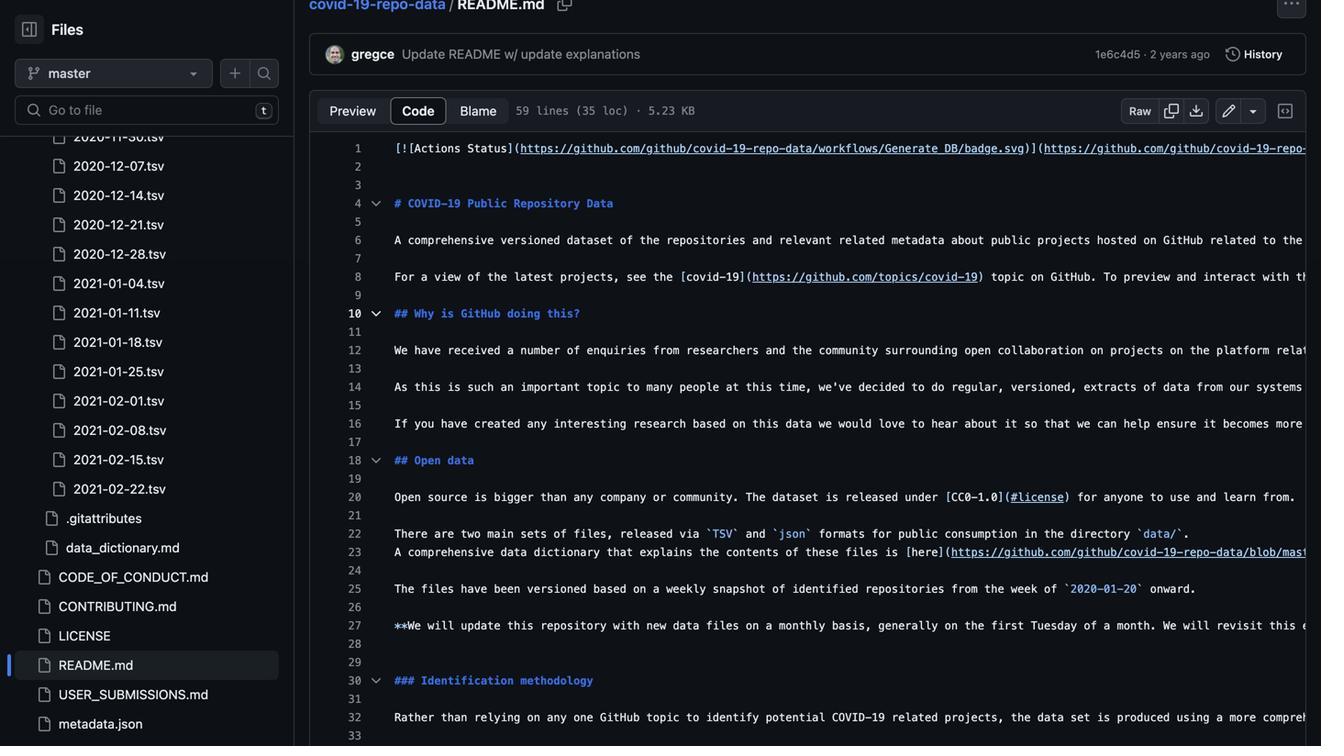 Task type: locate. For each thing, give the bounding box(es) containing it.
2 02- from the top
[[108, 423, 130, 438]]

file image left 2021-01-11.tsv
[[51, 306, 66, 320]]

0 horizontal spatial 2
[[355, 161, 362, 173]]

01- up 2021-01-11.tsv
[[108, 276, 128, 291]]

12- up 2020-12-28.tsv
[[110, 217, 130, 232]]

4
[[355, 197, 362, 210]]

collapse code section image right 18
[[369, 453, 384, 468]]

6
[[355, 234, 362, 247]]

history
[[1245, 48, 1283, 61]]

10
[[348, 307, 362, 320]]

2021- for 2021-01-25.tsv
[[73, 364, 108, 379]]

1e6c4d5
[[1096, 48, 1141, 61]]

2021-02-15.tsv
[[73, 452, 164, 467]]

file image left 2021-01-18.tsv
[[51, 335, 66, 350]]

file image left 2021-02-15.tsv
[[51, 452, 66, 467]]

2 up 3
[[355, 161, 362, 173]]

11-
[[110, 129, 128, 144]]

2021- up 2021-02-15.tsv
[[73, 423, 108, 438]]

12- for 07.tsv
[[110, 158, 130, 173]]

file image left 2020-11-30.tsv
[[51, 129, 66, 144]]

· right 1e6c4d5
[[1144, 48, 1147, 61]]

2020- down the 2020-12-21.tsv
[[73, 246, 111, 262]]

file image for readme.md
[[37, 658, 51, 673]]

loc)
[[602, 105, 629, 117]]

1 01- from the top
[[108, 276, 128, 291]]

file image left 2021-01-04.tsv
[[51, 276, 66, 291]]

11.tsv
[[128, 305, 160, 320]]

18.tsv
[[128, 335, 163, 350]]

license
[[59, 628, 111, 643]]

18
[[348, 454, 362, 467]]

2021- down 2021-01-25.tsv
[[73, 393, 108, 408]]

02- for 01.tsv
[[108, 393, 130, 408]]

2020- for 2020-12-21.tsv
[[73, 217, 111, 232]]

24
[[348, 564, 362, 577]]

02- for 15.tsv
[[108, 452, 130, 467]]

group
[[15, 0, 279, 563], [15, 0, 279, 504]]

2 12- from the top
[[110, 188, 130, 203]]

2021-01-18.tsv
[[73, 335, 163, 350]]

1 vertical spatial ·
[[636, 105, 642, 117]]

file image for code_of_conduct.md
[[37, 570, 51, 585]]

3 collapse code section image from the top
[[369, 453, 384, 468]]

files
[[51, 21, 83, 38]]

12- down 11-
[[110, 158, 130, 173]]

9
[[355, 289, 362, 302]]

5 2020- from the top
[[73, 246, 111, 262]]

file image left code_of_conduct.md
[[37, 570, 51, 585]]

gregce link
[[352, 46, 395, 61]]

file image for user_submissions.md
[[37, 687, 51, 702]]

12- down 2020-12-07.tsv
[[110, 188, 130, 203]]

2021- for 2021-01-18.tsv
[[73, 335, 108, 350]]

file image for 2021-02-01.tsv
[[51, 394, 66, 408]]

0 horizontal spatial ·
[[636, 105, 642, 117]]

file image for 2021-02-08.tsv
[[51, 423, 66, 438]]

file image left 2021-01-25.tsv
[[51, 364, 66, 379]]

file image left 2020-12-14.tsv
[[51, 188, 66, 203]]

copy raw content image
[[1165, 104, 1179, 118]]

2
[[1150, 48, 1157, 61], [355, 161, 362, 173]]

Go to file text field
[[49, 96, 248, 124]]

2021- for 2021-02-22.tsv
[[73, 481, 108, 497]]

12
[[348, 344, 362, 357]]

contributing.md
[[59, 599, 177, 614]]

symbols image
[[1279, 104, 1293, 118]]

2021- up the 2021-02-22.tsv
[[73, 452, 108, 467]]

file image for .gitattributes
[[44, 511, 59, 526]]

2021-02-08.tsv
[[73, 423, 167, 438]]

2021- for 2021-02-01.tsv
[[73, 393, 108, 408]]

collapse code section image
[[369, 196, 384, 211], [369, 307, 384, 321], [369, 453, 384, 468], [369, 674, 384, 688]]

blame
[[460, 103, 497, 118]]

02-
[[108, 393, 130, 408], [108, 423, 130, 438], [108, 452, 130, 467], [108, 481, 130, 497]]

2021- down 2021-01-18.tsv
[[73, 364, 108, 379]]

file image left 2021-02-01.tsv
[[51, 394, 66, 408]]

file image left '.gitattributes'
[[44, 511, 59, 526]]

collapse code section image right 4
[[369, 196, 384, 211]]

01- up 2021-01-18.tsv
[[108, 305, 128, 320]]

file image
[[51, 159, 66, 173], [51, 188, 66, 203], [51, 218, 66, 232], [51, 247, 66, 262], [51, 306, 66, 320], [51, 364, 66, 379], [51, 423, 66, 438], [51, 452, 66, 467], [44, 511, 59, 526], [37, 629, 51, 643], [37, 658, 51, 673], [37, 687, 51, 702]]

user_submissions.md
[[59, 687, 208, 702]]

27
[[348, 620, 362, 632]]

2020- up 2020-12-07.tsv
[[73, 129, 111, 144]]

2020-
[[73, 129, 111, 144], [73, 158, 111, 173], [73, 188, 111, 203], [73, 217, 111, 232], [73, 246, 111, 262]]

2 01- from the top
[[108, 305, 128, 320]]

02- down 2021-01-25.tsv
[[108, 393, 130, 408]]

2021-
[[73, 276, 108, 291], [73, 305, 108, 320], [73, 335, 108, 350], [73, 364, 108, 379], [73, 393, 108, 408], [73, 423, 108, 438], [73, 452, 108, 467], [73, 481, 108, 497]]

11
[[348, 326, 362, 339]]

33
[[348, 730, 362, 743]]

4 2020- from the top
[[73, 217, 111, 232]]

28.tsv
[[130, 246, 166, 262]]

1 2020- from the top
[[73, 129, 111, 144]]

file image left license
[[37, 629, 51, 643]]

t
[[261, 105, 267, 117]]

readme
[[449, 46, 501, 61]]

01- down 2021-01-18.tsv
[[108, 364, 128, 379]]

2021- up 2021-01-11.tsv
[[73, 276, 108, 291]]

28
[[348, 638, 362, 651]]

more file actions image
[[1285, 0, 1300, 11]]

17
[[348, 436, 362, 449]]

file image for 2020-11-30.tsv
[[51, 129, 66, 144]]

2 2020- from the top
[[73, 158, 111, 173]]

file image left metadata.json
[[37, 717, 51, 732]]

add file image
[[228, 66, 243, 81]]

file image for 2021-02-22.tsv
[[51, 482, 66, 497]]

collapse code section image right 10
[[369, 307, 384, 321]]

readme.md tree item
[[15, 651, 279, 680]]

raw
[[1130, 105, 1152, 117]]

side panel image
[[22, 22, 37, 37]]

2020- down 2020-12-14.tsv
[[73, 217, 111, 232]]

file image left the 2020-12-21.tsv
[[51, 218, 66, 232]]

2021-01-04.tsv
[[73, 276, 165, 291]]

preview
[[330, 103, 376, 118]]

file image left data_dictionary.md
[[44, 541, 59, 555]]

search this repository image
[[257, 66, 272, 81]]

07.tsv
[[130, 158, 164, 173]]

file image left 2020-12-07.tsv
[[51, 159, 66, 173]]

2021- up 2021-01-18.tsv
[[73, 305, 108, 320]]

1e6c4d5 link
[[1096, 46, 1141, 62]]

files tree
[[15, 0, 279, 739]]

· left 5.23
[[636, 105, 642, 117]]

3 12- from the top
[[110, 217, 130, 232]]

file image for 2020-12-07.tsv
[[51, 159, 66, 173]]

update readme w/ update explanations
[[402, 46, 641, 61]]

file image left 2020-12-28.tsv
[[51, 247, 66, 262]]

2 2021- from the top
[[73, 305, 108, 320]]

1 2021- from the top
[[73, 276, 108, 291]]

add file tooltip
[[220, 59, 250, 88]]

file image left contributing.md
[[37, 599, 51, 614]]

01- for 11.tsv
[[108, 305, 128, 320]]

12- up 2021-01-04.tsv
[[110, 246, 130, 262]]

2020- up the 2020-12-21.tsv
[[73, 188, 111, 203]]

2021- up '.gitattributes'
[[73, 481, 108, 497]]

7 2021- from the top
[[73, 452, 108, 467]]

30.tsv
[[128, 129, 164, 144]]

collapse code section image right '30'
[[369, 674, 384, 688]]

02- down 2021-02-15.tsv
[[108, 481, 130, 497]]

1 collapse code section image from the top
[[369, 196, 384, 211]]

4 2021- from the top
[[73, 364, 108, 379]]

12- for 14.tsv
[[110, 188, 130, 203]]

file image up '.gitattributes'
[[51, 482, 66, 497]]

file image left user_submissions.md
[[37, 687, 51, 702]]

2020- for 2020-12-28.tsv
[[73, 246, 111, 262]]

2021-02-22.tsv
[[73, 481, 166, 497]]

code button
[[390, 97, 447, 125]]

8 2021- from the top
[[73, 481, 108, 497]]

4 02- from the top
[[108, 481, 130, 497]]

01- for 25.tsv
[[108, 364, 128, 379]]

12- for 28.tsv
[[110, 246, 130, 262]]

01- up 2021-01-25.tsv
[[108, 335, 128, 350]]

0 vertical spatial 2
[[1150, 48, 1157, 61]]

1 02- from the top
[[108, 393, 130, 408]]

3 2020- from the top
[[73, 188, 111, 203]]

file view element
[[317, 97, 510, 125]]

·
[[1144, 48, 1147, 61], [636, 105, 642, 117]]

0 vertical spatial ·
[[1144, 48, 1147, 61]]

4 12- from the top
[[110, 246, 130, 262]]

draggable pane splitter slider
[[292, 0, 296, 746]]

2021- down 2021-01-11.tsv
[[73, 335, 108, 350]]

02- for 22.tsv
[[108, 481, 130, 497]]

5
[[355, 216, 362, 229]]

1 12- from the top
[[110, 158, 130, 173]]

3 02- from the top
[[108, 452, 130, 467]]

4 collapse code section image from the top
[[369, 674, 384, 688]]

5 6 7 8 9
[[355, 216, 362, 302]]

5 2021- from the top
[[73, 393, 108, 408]]

3 01- from the top
[[108, 335, 128, 350]]

02- up the 2021-02-22.tsv
[[108, 452, 130, 467]]

1 horizontal spatial 2
[[1150, 48, 1157, 61]]

02- down 2021-02-01.tsv
[[108, 423, 130, 438]]

1
[[355, 142, 362, 155]]

code
[[402, 103, 435, 118]]

6 2021- from the top
[[73, 423, 108, 438]]

readme.md
[[59, 658, 133, 673]]

file image
[[51, 129, 66, 144], [51, 276, 66, 291], [51, 335, 66, 350], [51, 394, 66, 408], [51, 482, 66, 497], [44, 541, 59, 555], [37, 570, 51, 585], [37, 599, 51, 614], [37, 717, 51, 732]]

git branch image
[[27, 66, 41, 81]]

file image inside readme.md "tree item"
[[37, 658, 51, 673]]

12-
[[110, 158, 130, 173], [110, 188, 130, 203], [110, 217, 130, 232], [110, 246, 130, 262]]

3 2021- from the top
[[73, 335, 108, 350]]

w/
[[504, 46, 518, 61]]

31
[[348, 693, 362, 706]]

file image left 2021-02-08.tsv
[[51, 423, 66, 438]]

2020- up 2020-12-14.tsv
[[73, 158, 111, 173]]

2 left years
[[1150, 48, 1157, 61]]

2021- for 2021-02-15.tsv
[[73, 452, 108, 467]]

raw link
[[1121, 98, 1160, 124]]

2 collapse code section image from the top
[[369, 307, 384, 321]]

4 01- from the top
[[108, 364, 128, 379]]

explanations
[[566, 46, 641, 61]]

file image left 'readme.md'
[[37, 658, 51, 673]]

12- for 21.tsv
[[110, 217, 130, 232]]

08.tsv
[[130, 423, 167, 438]]

14.tsv
[[130, 188, 164, 203]]



Task type: describe. For each thing, give the bounding box(es) containing it.
19
[[348, 473, 362, 486]]

lines
[[536, 105, 569, 117]]

2020- for 2020-11-30.tsv
[[73, 129, 111, 144]]

13
[[348, 363, 362, 375]]

2021-01-11.tsv
[[73, 305, 160, 320]]

01.tsv
[[130, 393, 164, 408]]

2021-02-01.tsv
[[73, 393, 164, 408]]

2020- for 2020-12-14.tsv
[[73, 188, 111, 203]]

16
[[348, 418, 362, 430]]

file image for 2020-12-28.tsv
[[51, 247, 66, 262]]

master button
[[15, 59, 213, 88]]

01- for 04.tsv
[[108, 276, 128, 291]]

download raw file tooltip
[[1184, 98, 1210, 124]]

1 horizontal spatial ·
[[1144, 48, 1147, 61]]

collapse code section image for 18
[[369, 453, 384, 468]]

7
[[355, 252, 362, 265]]

31 32 33
[[348, 693, 362, 743]]

download raw content image
[[1190, 104, 1204, 118]]

1 vertical spatial 2
[[355, 161, 362, 173]]

gregce
[[352, 46, 395, 61]]

file image for 2021-01-25.tsv
[[51, 364, 66, 379]]

3
[[355, 179, 362, 192]]

file image for contributing.md
[[37, 599, 51, 614]]

blame button
[[448, 97, 510, 125]]

21
[[348, 509, 362, 522]]

04.tsv
[[128, 276, 165, 291]]

15.tsv
[[130, 452, 164, 467]]

20
[[348, 491, 362, 504]]

2020-12-21.tsv
[[73, 217, 164, 232]]

5.23
[[649, 105, 675, 117]]

file image for 2021-01-18.tsv
[[51, 335, 66, 350]]

metadata.json
[[59, 716, 143, 732]]

22.tsv
[[130, 481, 166, 497]]

collapse code section image for 30
[[369, 674, 384, 688]]

copy path image
[[558, 0, 572, 11]]

group for code_of_conduct.md
[[15, 0, 279, 563]]

25
[[348, 583, 362, 596]]

25.tsv
[[128, 364, 164, 379]]

2020-12-28.tsv
[[73, 246, 166, 262]]

2021-01-25.tsv
[[73, 364, 164, 379]]

2021- for 2021-01-04.tsv
[[73, 276, 108, 291]]

2021- for 2021-02-08.tsv
[[73, 423, 108, 438]]

(35
[[576, 105, 596, 117]]

code_of_conduct.md
[[59, 570, 209, 585]]

22
[[348, 528, 362, 541]]

preview button
[[317, 97, 389, 125]]

collapse code section image for 10
[[369, 307, 384, 321]]

file image for metadata.json
[[37, 717, 51, 732]]

edit file image
[[1222, 104, 1237, 118]]

2020-11-30.tsv
[[73, 129, 164, 144]]

years
[[1160, 48, 1188, 61]]

file image for 2020-12-21.tsv
[[51, 218, 66, 232]]

2020-12-07.tsv
[[73, 158, 164, 173]]

59 lines (35 loc) · 5.23 kb
[[516, 105, 695, 117]]

kb
[[682, 105, 695, 117]]

15
[[348, 399, 362, 412]]

search image
[[27, 103, 41, 117]]

fork this repository and edit the file tooltip
[[1216, 98, 1242, 124]]

02- for 08.tsv
[[108, 423, 130, 438]]

29
[[348, 656, 362, 669]]

21.tsv
[[130, 217, 164, 232]]

update
[[521, 46, 563, 61]]

history link
[[1218, 41, 1291, 67]]

gregce image
[[326, 46, 344, 64]]

8
[[355, 271, 362, 284]]

1 2 3
[[355, 142, 362, 192]]

more edit options image
[[1246, 104, 1261, 118]]

32
[[348, 711, 362, 724]]

group for .gitattributes
[[15, 0, 279, 504]]

update readme w/ update explanations link
[[402, 46, 641, 61]]

26
[[348, 601, 362, 614]]

file image for 2021-02-15.tsv
[[51, 452, 66, 467]]

.gitattributes
[[66, 511, 142, 526]]

59
[[516, 105, 529, 117]]

file image for data_dictionary.md
[[44, 541, 59, 555]]

history image
[[1226, 47, 1241, 61]]

2020-12-14.tsv
[[73, 188, 164, 203]]

file image for 2020-12-14.tsv
[[51, 188, 66, 203]]

data_dictionary.md
[[66, 540, 180, 555]]

file content text field
[[310, 138, 1306, 746]]

file image for 2021-01-04.tsv
[[51, 276, 66, 291]]

ago
[[1191, 48, 1211, 61]]

19 20 21 22 23 24 25 26 27 28 29
[[348, 473, 362, 669]]

collapse code section image for 4
[[369, 196, 384, 211]]

01- for 18.tsv
[[108, 335, 128, 350]]

update
[[402, 46, 445, 61]]

14
[[348, 381, 362, 394]]

11 12 13 14 15 16 17
[[348, 326, 362, 449]]

23
[[348, 546, 362, 559]]

file image for license
[[37, 629, 51, 643]]

file image for 2021-01-11.tsv
[[51, 306, 66, 320]]

1e6c4d5 · 2 years ago
[[1096, 48, 1211, 61]]

master
[[48, 66, 91, 81]]

2021- for 2021-01-11.tsv
[[73, 305, 108, 320]]

2020- for 2020-12-07.tsv
[[73, 158, 111, 173]]



Task type: vqa. For each thing, say whether or not it's contained in the screenshot.
2021-01-11.tsv
yes



